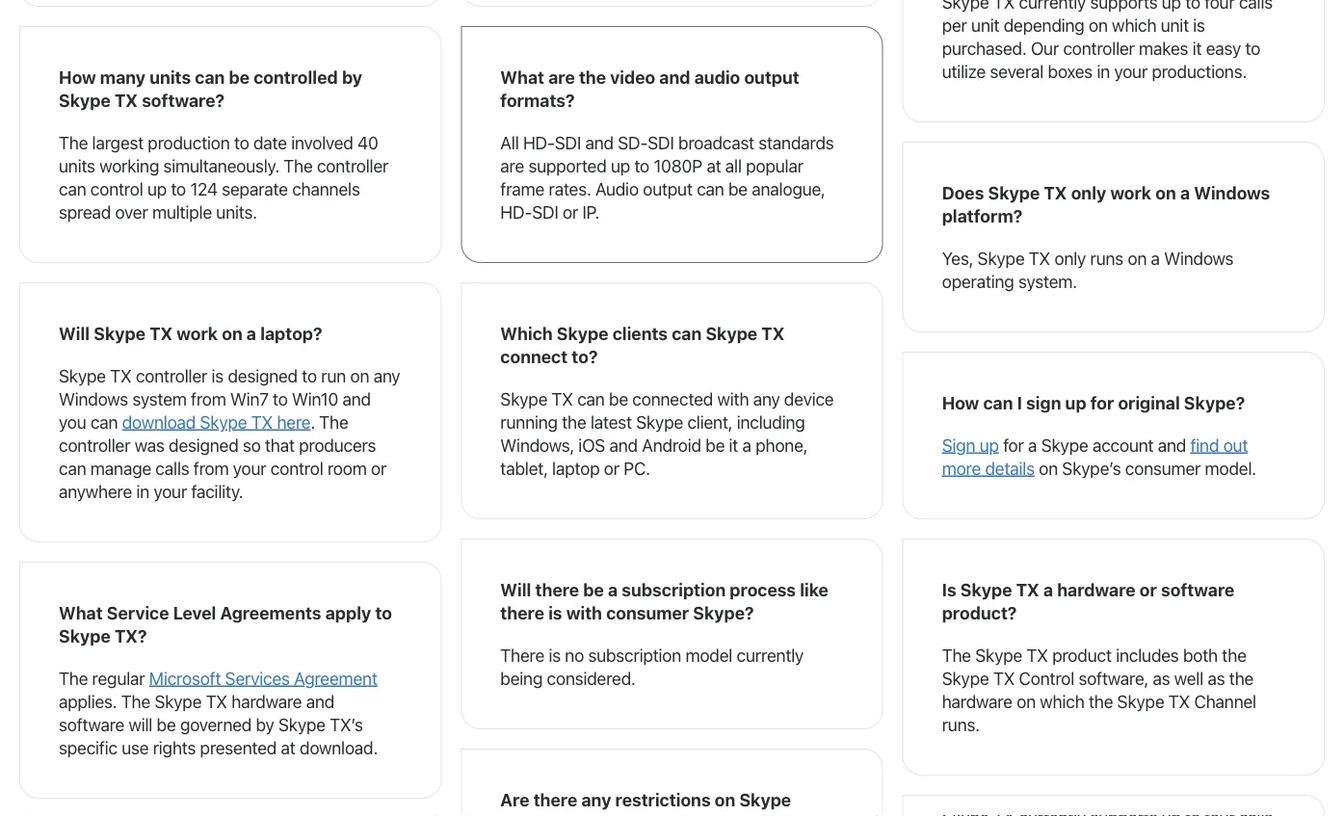 Task type: describe. For each thing, give the bounding box(es) containing it.
anywhere
[[59, 481, 132, 502]]

only for work
[[1071, 183, 1106, 203]]

date
[[253, 132, 287, 153]]

download skype tx here
[[122, 412, 311, 433]]

40
[[358, 132, 378, 153]]

software?
[[142, 90, 225, 111]]

what are the video and audio output formats?
[[500, 67, 799, 111]]

product
[[1052, 645, 1112, 666]]

facility.
[[191, 481, 243, 502]]

are inside all hd-sdi and sd-sdi broadcast standards are supported up to 1080p at all popular frame rates. audio output can be analogue, hd-sdi or ip.
[[500, 156, 524, 176]]

to inside all hd-sdi and sd-sdi broadcast standards are supported up to 1080p at all popular frame rates. audio output can be analogue, hd-sdi or ip.
[[634, 156, 649, 176]]

currently inside there is no subscription model currently being considered.
[[737, 645, 804, 666]]

rights
[[153, 737, 196, 758]]

by inside how many units can be controlled by skype tx software?
[[342, 67, 362, 88]]

is skype tx a hardware or software product?
[[942, 580, 1235, 623]]

the up "applies."
[[59, 668, 88, 689]]

controller inside "the largest production to date involved 40 units working simultaneously. the controller can control up to 124 separate channels spread over multiple units."
[[317, 156, 388, 176]]

controller inside skype tx controller is designed to run on any windows system from win7 to win10 and you can
[[136, 366, 207, 386]]

only for runs
[[1054, 248, 1086, 269]]

can inside skype tx can be connected with any device running the latest skype client, including windows, ios and android be it a phone, tablet, laptop or pc.
[[577, 389, 605, 409]]

tx up control
[[1027, 645, 1048, 666]]

popular
[[746, 156, 803, 176]]

original
[[1118, 393, 1180, 413]]

what service level agreements apply to skype tx? element
[[19, 562, 442, 799]]

tx left control
[[993, 668, 1015, 689]]

governed
[[180, 714, 252, 735]]

separate
[[222, 179, 288, 199]]

find
[[1190, 435, 1219, 456]]

and inside skype tx controller is designed to run on any windows system from win7 to win10 and you can
[[342, 389, 371, 409]]

there is no subscription model currently being considered.
[[500, 645, 804, 689]]

1080p
[[654, 156, 702, 176]]

can inside . the controller was designed so that producers can manage calls from your control room or anywhere in your facility.
[[59, 458, 86, 479]]

skype? inside how can i sign up for original skype? element
[[1184, 393, 1245, 413]]

the inside the skype tx product includes both the skype tx control software, as well as the hardware on which the skype tx channel runs.
[[942, 645, 971, 666]]

skype inside what service level agreements apply to skype tx?
[[59, 626, 111, 646]]

up right the sign on the bottom of the page
[[980, 435, 999, 456]]

windows inside skype tx controller is designed to run on any windows system from win7 to win10 and you can
[[59, 389, 128, 409]]

download.
[[300, 737, 378, 758]]

to?
[[572, 346, 598, 367]]

the up will
[[121, 691, 150, 712]]

yes, skype tx only runs on a windows operating system.
[[942, 248, 1233, 292]]

out
[[1223, 435, 1248, 456]]

what service level agreements apply to skype tx?
[[59, 603, 392, 646]]

subscription inside will there be a subscription process like there is with consumer skype?
[[622, 580, 726, 600]]

supported
[[528, 156, 607, 176]]

several
[[990, 61, 1044, 82]]

0 vertical spatial for
[[1090, 393, 1114, 413]]

a inside yes, skype tx only runs on a windows operating system.
[[1151, 248, 1160, 269]]

clients
[[612, 323, 668, 344]]

tx inside yes, skype tx only runs on a windows operating system.
[[1029, 248, 1050, 269]]

1 unit from the left
[[971, 15, 999, 36]]

regular
[[92, 668, 145, 689]]

a inside is skype tx a hardware or software product?
[[1043, 580, 1053, 600]]

units inside how many units can be controlled by skype tx software?
[[150, 67, 191, 88]]

level
[[173, 603, 216, 623]]

be down client,
[[705, 435, 725, 456]]

any inside are there any restrictions on skype branding?
[[581, 790, 611, 810]]

process
[[730, 580, 796, 600]]

be inside how many units can be controlled by skype tx software?
[[229, 67, 250, 88]]

the up 'channel'
[[1229, 668, 1254, 689]]

and inside skype tx can be connected with any device running the latest skype client, including windows, ios and android be it a phone, tablet, laptop or pc.
[[609, 435, 638, 456]]

to left date
[[234, 132, 249, 153]]

over
[[115, 202, 148, 223]]

your inside skype tx currently supports up to four calls per unit depending on which unit is purchased. our controller makes it easy to utilize several boxes in your productions.
[[1114, 61, 1148, 82]]

software inside the regular microsoft services agreement applies. the skype tx hardware and software will be governed by skype tx's specific use rights presented at download.
[[59, 714, 124, 735]]

presented
[[200, 737, 277, 758]]

the right both
[[1222, 645, 1246, 666]]

sign up for a skype account and
[[942, 435, 1190, 456]]

on inside skype tx currently supports up to four calls per unit depending on which unit is purchased. our controller makes it easy to utilize several boxes in your productions.
[[1089, 15, 1108, 36]]

subscription inside there is no subscription model currently being considered.
[[588, 645, 681, 666]]

tablet,
[[500, 458, 548, 479]]

does skype tx only work on a windows platform? element
[[902, 142, 1325, 333]]

tx inside how many units can be controlled by skype tx software?
[[115, 90, 138, 111]]

skype tx can be connected with any device running the latest skype client, including windows, ios and android be it a phone, tablet, laptop or pc.
[[500, 389, 834, 479]]

will there be a subscription process like there is with consumer skype? element
[[461, 539, 883, 730]]

1 vertical spatial there
[[500, 603, 544, 623]]

be inside all hd-sdi and sd-sdi broadcast standards are supported up to 1080p at all popular frame rates. audio output can be analogue, hd-sdi or ip.
[[728, 179, 748, 199]]

video
[[610, 67, 655, 88]]

at inside all hd-sdi and sd-sdi broadcast standards are supported up to 1080p at all popular frame rates. audio output can be analogue, hd-sdi or ip.
[[707, 156, 721, 176]]

how for how can i sign up for original skype?
[[942, 393, 979, 413]]

can inside which skype clients can skype tx connect to?
[[672, 323, 702, 344]]

all
[[725, 156, 742, 176]]

platform?
[[942, 206, 1023, 226]]

productions.
[[1152, 61, 1247, 82]]

apply
[[325, 603, 371, 623]]

find out more details link
[[942, 435, 1248, 479]]

controlled
[[254, 67, 338, 88]]

per
[[942, 15, 967, 36]]

to up "win10"
[[302, 366, 317, 386]]

use
[[122, 737, 149, 758]]

skype inside how many units can be controlled by skype tx software?
[[59, 90, 111, 111]]

which inside the skype tx product includes both the skype tx control software, as well as the hardware on which the skype tx channel runs.
[[1040, 691, 1084, 712]]

there
[[500, 645, 544, 666]]

restrictions
[[615, 790, 711, 810]]

consumer inside will there be a subscription process like there is with consumer skype?
[[606, 603, 689, 623]]

largest
[[92, 132, 144, 153]]

up right the sign
[[1065, 393, 1086, 413]]

laptop?
[[260, 323, 322, 344]]

skype tx currently supports up to four calls per unit depending on which unit is purchased. our controller makes it easy to utilize several boxes in your productions.
[[942, 0, 1273, 82]]

1 vertical spatial work
[[177, 323, 218, 344]]

hardware inside is skype tx a hardware or software product?
[[1057, 580, 1136, 600]]

tx up system
[[149, 323, 173, 344]]

production
[[148, 132, 230, 153]]

be inside the regular microsoft services agreement applies. the skype tx hardware and software will be governed by skype tx's specific use rights presented at download.
[[157, 714, 176, 735]]

what for what service level agreements apply to skype tx?
[[59, 603, 103, 623]]

on inside are there any restrictions on skype branding?
[[715, 790, 735, 810]]

it for easy
[[1192, 38, 1202, 59]]

0 vertical spatial hd-
[[523, 132, 555, 153]]

. the controller was designed so that producers can manage calls from your control room or anywhere in your facility.
[[59, 412, 386, 502]]

currently inside skype tx currently supports up to four calls per unit depending on which unit is purchased. our controller makes it easy to utilize several boxes in your productions.
[[1019, 0, 1086, 13]]

depending
[[1004, 15, 1084, 36]]

operating
[[942, 271, 1014, 292]]

tx inside does skype tx only work on a windows platform?
[[1044, 183, 1067, 203]]

client,
[[687, 412, 733, 433]]

is inside there is no subscription model currently being considered.
[[549, 645, 561, 666]]

windows,
[[500, 435, 574, 456]]

tx down well
[[1168, 691, 1190, 712]]

controller inside . the controller was designed so that producers can manage calls from your control room or anywhere in your facility.
[[59, 435, 130, 456]]

tx inside skype tx can be connected with any device running the latest skype client, including windows, ios and android be it a phone, tablet, laptop or pc.
[[552, 389, 573, 409]]

software inside is skype tx a hardware or software product?
[[1161, 580, 1235, 600]]

how many units can be controlled by skype tx software? element
[[19, 26, 442, 263]]

purchased.
[[942, 38, 1027, 59]]

standards
[[759, 132, 834, 153]]

any inside skype tx controller is designed to run on any windows system from win7 to win10 and you can
[[373, 366, 400, 386]]

tx inside which skype clients can skype tx connect to?
[[761, 323, 785, 344]]

simultaneously.
[[163, 156, 279, 176]]

2 vertical spatial your
[[154, 481, 187, 502]]

can inside all hd-sdi and sd-sdi broadcast standards are supported up to 1080p at all popular frame rates. audio output can be analogue, hd-sdi or ip.
[[697, 179, 724, 199]]

to right easy
[[1245, 38, 1260, 59]]

control for producers
[[271, 458, 323, 479]]

consumer inside how can i sign up for original skype? element
[[1125, 458, 1201, 479]]

a inside will there be a subscription process like there is with consumer skype?
[[608, 580, 618, 600]]

well
[[1174, 668, 1203, 689]]

does skype tx only work on a windows platform?
[[942, 183, 1270, 226]]

sdi up 1080p
[[648, 132, 674, 153]]

utilize
[[942, 61, 986, 82]]

will for will there be a subscription process like there is with consumer skype?
[[500, 580, 531, 600]]

there for are
[[533, 790, 577, 810]]

designed for your
[[169, 435, 239, 456]]

windows for does skype tx only work on a windows platform?
[[1194, 183, 1270, 203]]

tx inside the regular microsoft services agreement applies. the skype tx hardware and software will be governed by skype tx's specific use rights presented at download.
[[206, 691, 227, 712]]

to up here
[[273, 389, 288, 409]]

considered.
[[547, 668, 636, 689]]

tx inside is skype tx a hardware or software product?
[[1016, 580, 1039, 600]]

is inside skype tx currently supports up to four calls per unit depending on which unit is purchased. our controller makes it easy to utilize several boxes in your productions.
[[1193, 15, 1205, 36]]

sdi up supported
[[555, 132, 581, 153]]

can inside how many units can be controlled by skype tx software?
[[195, 67, 225, 88]]

hardware inside the skype tx product includes both the skype tx control software, as well as the hardware on which the skype tx channel runs.
[[942, 691, 1012, 712]]

working
[[99, 156, 159, 176]]

skype inside skype tx controller is designed to run on any windows system from win7 to win10 and you can
[[59, 366, 106, 386]]

the inside what are the video and audio output formats?
[[579, 67, 606, 88]]

sdi down frame at the top of page
[[532, 202, 558, 223]]

being
[[500, 668, 543, 689]]

formats?
[[500, 90, 575, 111]]

pc.
[[624, 458, 650, 479]]

frame
[[500, 179, 544, 199]]

supports
[[1090, 0, 1157, 13]]

by inside the regular microsoft services agreement applies. the skype tx hardware and software will be governed by skype tx's specific use rights presented at download.
[[256, 714, 274, 735]]

laptop
[[552, 458, 600, 479]]

to up multiple
[[171, 179, 186, 199]]

up inside all hd-sdi and sd-sdi broadcast standards are supported up to 1080p at all popular frame rates. audio output can be analogue, hd-sdi or ip.
[[611, 156, 630, 176]]

is inside skype tx controller is designed to run on any windows system from win7 to win10 and you can
[[212, 366, 224, 386]]

are inside what are the video and audio output formats?
[[548, 67, 575, 88]]

software,
[[1078, 668, 1149, 689]]

the down the involved
[[284, 156, 313, 176]]

can left i
[[983, 393, 1013, 413]]

download skype tx here link
[[122, 412, 311, 433]]

output inside what are the video and audio output formats?
[[744, 67, 799, 88]]

sign up link
[[942, 435, 999, 456]]

on inside does skype tx only work on a windows platform?
[[1155, 183, 1176, 203]]

tx inside skype tx controller is designed to run on any windows system from win7 to win10 and you can
[[110, 366, 132, 386]]

how can i sign up for original skype? element
[[902, 352, 1325, 520]]

skype? inside will there be a subscription process like there is with consumer skype?
[[693, 603, 754, 623]]

like
[[800, 580, 828, 600]]

it for a
[[729, 435, 738, 456]]



Task type: locate. For each thing, give the bounding box(es) containing it.
1 horizontal spatial as
[[1208, 668, 1225, 689]]

0 horizontal spatial skype?
[[693, 603, 754, 623]]

1 horizontal spatial control
[[271, 458, 323, 479]]

calls inside skype tx currently supports up to four calls per unit depending on which unit is purchased. our controller makes it easy to utilize several boxes in your productions.
[[1239, 0, 1273, 13]]

any up branding?
[[581, 790, 611, 810]]

1 horizontal spatial your
[[233, 458, 266, 479]]

only
[[1071, 183, 1106, 203], [1054, 248, 1086, 269]]

it up "productions."
[[1192, 38, 1202, 59]]

will up the there
[[500, 580, 531, 600]]

tx down many
[[115, 90, 138, 111]]

and inside all hd-sdi and sd-sdi broadcast standards are supported up to 1080p at all popular frame rates. audio output can be analogue, hd-sdi or ip.
[[585, 132, 614, 153]]

0 horizontal spatial consumer
[[606, 603, 689, 623]]

output right audio
[[744, 67, 799, 88]]

0 vertical spatial units
[[150, 67, 191, 88]]

you
[[59, 412, 86, 433]]

up up multiple
[[147, 179, 167, 199]]

in inside . the controller was designed so that producers can manage calls from your control room or anywhere in your facility.
[[136, 481, 149, 502]]

tx up running
[[552, 389, 573, 409]]

can inside "the largest production to date involved 40 units working simultaneously. the controller can control up to 124 separate channels spread over multiple units."
[[59, 179, 86, 199]]

from for your
[[193, 458, 229, 479]]

controller up boxes
[[1063, 38, 1135, 59]]

0 vertical spatial are
[[548, 67, 575, 88]]

1 horizontal spatial consumer
[[1125, 458, 1201, 479]]

currently up depending
[[1019, 0, 1086, 13]]

from up facility.
[[193, 458, 229, 479]]

hardware
[[1057, 580, 1136, 600], [942, 691, 1012, 712], [231, 691, 302, 712]]

rates.
[[549, 179, 591, 199]]

1 vertical spatial windows
[[1164, 248, 1233, 269]]

1 horizontal spatial what
[[500, 67, 544, 88]]

0 vertical spatial by
[[342, 67, 362, 88]]

your left facility.
[[154, 481, 187, 502]]

how up the sign on the bottom of the page
[[942, 393, 979, 413]]

skype inside are there any restrictions on skype branding?
[[739, 790, 791, 810]]

be up latest
[[609, 389, 628, 409]]

0 horizontal spatial units
[[59, 156, 95, 176]]

system
[[132, 389, 187, 409]]

controller inside skype tx currently supports up to four calls per unit depending on which unit is purchased. our controller makes it easy to utilize several boxes in your productions.
[[1063, 38, 1135, 59]]

0 vertical spatial currently
[[1019, 0, 1086, 13]]

control down that
[[271, 458, 323, 479]]

hardware up runs.
[[942, 691, 1012, 712]]

model.
[[1205, 458, 1256, 479]]

control inside . the controller was designed so that producers can manage calls from your control room or anywhere in your facility.
[[271, 458, 323, 479]]

work inside does skype tx only work on a windows platform?
[[1110, 183, 1151, 203]]

a inside skype tx can be connected with any device running the latest skype client, including windows, ios and android be it a phone, tablet, laptop or pc.
[[742, 435, 751, 456]]

by
[[342, 67, 362, 88], [256, 714, 274, 735]]

2 horizontal spatial hardware
[[1057, 580, 1136, 600]]

room
[[327, 458, 367, 479]]

tx up the device
[[761, 323, 785, 344]]

and left find
[[1158, 435, 1186, 456]]

calls inside . the controller was designed so that producers can manage calls from your control room or anywhere in your facility.
[[155, 458, 189, 479]]

subscription up model
[[622, 580, 726, 600]]

will up you
[[59, 323, 90, 344]]

tx's
[[330, 714, 363, 735]]

0 vertical spatial it
[[1192, 38, 1202, 59]]

where can i find the skype watermark and logo? element
[[902, 795, 1325, 816]]

which down control
[[1040, 691, 1084, 712]]

boxes
[[1048, 61, 1093, 82]]

specific
[[59, 737, 117, 758]]

0 horizontal spatial which
[[1040, 691, 1084, 712]]

only inside yes, skype tx only runs on a windows operating system.
[[1054, 248, 1086, 269]]

the largest production to date involved 40 units working simultaneously. the controller can control up to 124 separate channels spread over multiple units.
[[59, 132, 388, 223]]

1 vertical spatial are
[[500, 156, 524, 176]]

any right run
[[373, 366, 400, 386]]

to right "apply"
[[375, 603, 392, 623]]

1 vertical spatial by
[[256, 714, 274, 735]]

designed up the win7
[[228, 366, 298, 386]]

be down all
[[728, 179, 748, 199]]

1 horizontal spatial will
[[500, 580, 531, 600]]

easy
[[1206, 38, 1241, 59]]

can up anywhere at bottom left
[[59, 458, 86, 479]]

0 vertical spatial with
[[717, 389, 749, 409]]

can down 1080p
[[697, 179, 724, 199]]

up up makes in the top right of the page
[[1162, 0, 1181, 13]]

output down 1080p
[[643, 179, 692, 199]]

on
[[1089, 15, 1108, 36], [1155, 183, 1176, 203], [1128, 248, 1147, 269], [222, 323, 242, 344], [350, 366, 369, 386], [1039, 458, 1058, 479], [1017, 691, 1036, 712], [715, 790, 735, 810]]

work
[[1110, 183, 1151, 203], [177, 323, 218, 344]]

0 vertical spatial designed
[[228, 366, 298, 386]]

and down run
[[342, 389, 371, 409]]

0 vertical spatial any
[[373, 366, 400, 386]]

will for will skype tx work on a laptop?
[[59, 323, 90, 344]]

0 vertical spatial only
[[1071, 183, 1106, 203]]

there for will
[[535, 580, 579, 600]]

0 vertical spatial consumer
[[1125, 458, 1201, 479]]

does
[[942, 183, 984, 203]]

or inside skype tx can be connected with any device running the latest skype client, including windows, ios and android be it a phone, tablet, laptop or pc.
[[604, 458, 619, 479]]

will there be a subscription process like there is with consumer skype?
[[500, 580, 828, 623]]

the down software,
[[1089, 691, 1113, 712]]

1 horizontal spatial unit
[[1161, 15, 1189, 36]]

1 vertical spatial subscription
[[588, 645, 681, 666]]

0 horizontal spatial are
[[500, 156, 524, 176]]

which inside skype tx currently supports up to four calls per unit depending on which unit is purchased. our controller makes it easy to utilize several boxes in your productions.
[[1112, 15, 1156, 36]]

can right "clients"
[[672, 323, 702, 344]]

1 vertical spatial designed
[[169, 435, 239, 456]]

0 vertical spatial from
[[191, 389, 226, 409]]

and inside the regular microsoft services agreement applies. the skype tx hardware and software will be governed by skype tx's specific use rights presented at download.
[[306, 691, 334, 712]]

on inside yes, skype tx only runs on a windows operating system.
[[1128, 248, 1147, 269]]

1 vertical spatial at
[[281, 737, 295, 758]]

1 vertical spatial your
[[233, 458, 266, 479]]

control for units
[[90, 179, 143, 199]]

1 horizontal spatial how
[[942, 393, 979, 413]]

applies.
[[59, 691, 117, 712]]

how can i sign up for original skype?
[[942, 393, 1245, 413]]

1 horizontal spatial calls
[[1239, 0, 1273, 13]]

for
[[1090, 393, 1114, 413], [1003, 435, 1024, 456]]

tx inside skype tx currently supports up to four calls per unit depending on which unit is purchased. our controller makes it easy to utilize several boxes in your productions.
[[993, 0, 1015, 13]]

there inside are there any restrictions on skype branding?
[[533, 790, 577, 810]]

from inside . the controller was designed so that producers can manage calls from your control room or anywhere in your facility.
[[193, 458, 229, 479]]

1 horizontal spatial any
[[581, 790, 611, 810]]

1 horizontal spatial by
[[342, 67, 362, 88]]

all
[[500, 132, 519, 153]]

1 horizontal spatial units
[[150, 67, 191, 88]]

multiple
[[152, 202, 212, 223]]

0 horizontal spatial as
[[1153, 668, 1170, 689]]

software up both
[[1161, 580, 1235, 600]]

channels
[[292, 179, 360, 199]]

with up 'no'
[[566, 603, 602, 623]]

latest
[[590, 412, 632, 433]]

as up 'channel'
[[1208, 668, 1225, 689]]

it inside skype tx can be connected with any device running the latest skype client, including windows, ios and android be it a phone, tablet, laptop or pc.
[[729, 435, 738, 456]]

from inside skype tx controller is designed to run on any windows system from win7 to win10 and you can
[[191, 389, 226, 409]]

designed inside . the controller was designed so that producers can manage calls from your control room or anywhere in your facility.
[[169, 435, 239, 456]]

work up runs
[[1110, 183, 1151, 203]]

four
[[1205, 0, 1235, 13]]

tx?
[[115, 626, 147, 646]]

tx up governed
[[206, 691, 227, 712]]

or right 'room'
[[371, 458, 386, 479]]

2 unit from the left
[[1161, 15, 1189, 36]]

be left controlled on the left top of page
[[229, 67, 250, 88]]

unit
[[971, 15, 999, 36], [1161, 15, 1189, 36]]

connected
[[632, 389, 713, 409]]

1 vertical spatial consumer
[[606, 603, 689, 623]]

0 vertical spatial subscription
[[622, 580, 726, 600]]

what up formats?
[[500, 67, 544, 88]]

units
[[150, 67, 191, 88], [59, 156, 95, 176]]

or inside is skype tx a hardware or software product?
[[1140, 580, 1157, 600]]

1 vertical spatial from
[[193, 458, 229, 479]]

what for what are the video and audio output formats?
[[500, 67, 544, 88]]

windows for yes, skype tx only runs on a windows operating system.
[[1164, 248, 1233, 269]]

our
[[1031, 38, 1059, 59]]

2 vertical spatial any
[[581, 790, 611, 810]]

0 horizontal spatial work
[[177, 323, 218, 344]]

0 horizontal spatial how
[[59, 67, 96, 88]]

currently right model
[[737, 645, 804, 666]]

are down all
[[500, 156, 524, 176]]

the left largest
[[59, 132, 88, 153]]

and left sd-
[[585, 132, 614, 153]]

model
[[685, 645, 732, 666]]

run
[[321, 366, 346, 386]]

many
[[100, 67, 146, 88]]

1 vertical spatial any
[[753, 389, 780, 409]]

controller
[[1063, 38, 1135, 59], [317, 156, 388, 176], [136, 366, 207, 386], [59, 435, 130, 456]]

2 as from the left
[[1208, 668, 1225, 689]]

details
[[985, 458, 1035, 479]]

to down sd-
[[634, 156, 649, 176]]

so
[[243, 435, 261, 456]]

be inside will there be a subscription process like there is with consumer skype?
[[583, 580, 604, 600]]

will skype tx work on a laptop?
[[59, 323, 322, 344]]

with
[[717, 389, 749, 409], [566, 603, 602, 623]]

1 vertical spatial calls
[[155, 458, 189, 479]]

tx
[[993, 0, 1015, 13], [115, 90, 138, 111], [1044, 183, 1067, 203], [1029, 248, 1050, 269], [149, 323, 173, 344], [761, 323, 785, 344], [110, 366, 132, 386], [552, 389, 573, 409], [251, 412, 273, 433], [1016, 580, 1039, 600], [1027, 645, 1048, 666], [993, 668, 1015, 689], [1168, 691, 1190, 712], [206, 691, 227, 712]]

or inside all hd-sdi and sd-sdi broadcast standards are supported up to 1080p at all popular frame rates. audio output can be analogue, hd-sdi or ip.
[[563, 202, 578, 223]]

to left four
[[1185, 0, 1200, 13]]

1 horizontal spatial output
[[744, 67, 799, 88]]

1 vertical spatial with
[[566, 603, 602, 623]]

0 horizontal spatial calls
[[155, 458, 189, 479]]

0 vertical spatial what
[[500, 67, 544, 88]]

1 vertical spatial currently
[[737, 645, 804, 666]]

how for how many units can be controlled by skype tx software?
[[59, 67, 96, 88]]

output inside all hd-sdi and sd-sdi broadcast standards are supported up to 1080p at all popular frame rates. audio output can be analogue, hd-sdi or ip.
[[643, 179, 692, 199]]

skype inside is skype tx a hardware or software product?
[[960, 580, 1012, 600]]

product?
[[942, 603, 1017, 623]]

units up software?
[[150, 67, 191, 88]]

hardware inside the regular microsoft services agreement applies. the skype tx hardware and software will be governed by skype tx's specific use rights presented at download.
[[231, 691, 302, 712]]

in down manage
[[136, 481, 149, 502]]

at inside the regular microsoft services agreement applies. the skype tx hardware and software will be governed by skype tx's specific use rights presented at download.
[[281, 737, 295, 758]]

tx up product? in the bottom of the page
[[1016, 580, 1039, 600]]

windows inside does skype tx only work on a windows platform?
[[1194, 183, 1270, 203]]

only inside does skype tx only work on a windows platform?
[[1071, 183, 1106, 203]]

0 horizontal spatial will
[[59, 323, 90, 344]]

or up includes
[[1140, 580, 1157, 600]]

software
[[1161, 580, 1235, 600], [59, 714, 124, 735]]

win7
[[230, 389, 269, 409]]

0 horizontal spatial output
[[643, 179, 692, 199]]

are
[[500, 790, 529, 810]]

tx up yes, skype tx only runs on a windows operating system.
[[1044, 183, 1067, 203]]

audio
[[595, 179, 639, 199]]

what are the video and audio output formats? element
[[461, 26, 883, 263]]

controller down 40 at top
[[317, 156, 388, 176]]

calls right four
[[1239, 0, 1273, 13]]

units up spread
[[59, 156, 95, 176]]

2 horizontal spatial your
[[1114, 61, 1148, 82]]

0 horizontal spatial for
[[1003, 435, 1024, 456]]

by right controlled on the left top of page
[[342, 67, 362, 88]]

0 vertical spatial software
[[1161, 580, 1235, 600]]

is skype tx a hardware or software product? element
[[902, 539, 1325, 776]]

tx up download
[[110, 366, 132, 386]]

which skype clients can skype tx connect to? element
[[461, 283, 883, 520]]

spread
[[59, 202, 111, 223]]

up inside skype tx currently supports up to four calls per unit depending on which unit is purchased. our controller makes it easy to utilize several boxes in your productions.
[[1162, 0, 1181, 13]]

1 vertical spatial what
[[59, 603, 103, 623]]

which down supports
[[1112, 15, 1156, 36]]

a inside does skype tx only work on a windows platform?
[[1180, 183, 1190, 203]]

0 horizontal spatial your
[[154, 481, 187, 502]]

software up specific
[[59, 714, 124, 735]]

consumer down the account at the right of the page
[[1125, 458, 1201, 479]]

1 vertical spatial will
[[500, 580, 531, 600]]

and inside how can i sign up for original skype? element
[[1158, 435, 1186, 456]]

the regular microsoft services agreement applies. the skype tx hardware and software will be governed by skype tx's specific use rights presented at download.
[[59, 668, 378, 758]]

the right the '.'
[[319, 412, 348, 433]]

1 vertical spatial which
[[1040, 691, 1084, 712]]

will skype tx work on a laptop? element
[[19, 283, 442, 543]]

0 horizontal spatial with
[[566, 603, 602, 623]]

find out more details
[[942, 435, 1248, 479]]

android
[[642, 435, 701, 456]]

is up download skype tx here
[[212, 366, 224, 386]]

that
[[265, 435, 295, 456]]

1 horizontal spatial skype?
[[1184, 393, 1245, 413]]

1 vertical spatial skype?
[[693, 603, 754, 623]]

will inside will there be a subscription process like there is with consumer skype?
[[500, 580, 531, 600]]

1 vertical spatial control
[[271, 458, 323, 479]]

it inside skype tx currently supports up to four calls per unit depending on which unit is purchased. our controller makes it easy to utilize several boxes in your productions.
[[1192, 38, 1202, 59]]

up inside "the largest production to date involved 40 units working simultaneously. the controller can control up to 124 separate channels spread over multiple units."
[[147, 179, 167, 199]]

the inside . the controller was designed so that producers can manage calls from your control room or anywhere in your facility.
[[319, 412, 348, 433]]

0 horizontal spatial hardware
[[231, 691, 302, 712]]

1 horizontal spatial software
[[1161, 580, 1235, 600]]

1 horizontal spatial at
[[707, 156, 721, 176]]

0 horizontal spatial in
[[136, 481, 149, 502]]

can up software?
[[195, 67, 225, 88]]

0 vertical spatial work
[[1110, 183, 1151, 203]]

by up presented
[[256, 714, 274, 735]]

control down working at the top left of the page
[[90, 179, 143, 199]]

includes
[[1116, 645, 1179, 666]]

on inside the skype tx product includes both the skype tx control software, as well as the hardware on which the skype tx channel runs.
[[1017, 691, 1036, 712]]

1 horizontal spatial which
[[1112, 15, 1156, 36]]

hd- right all
[[523, 132, 555, 153]]

1 horizontal spatial are
[[548, 67, 575, 88]]

or inside . the controller was designed so that producers can manage calls from your control room or anywhere in your facility.
[[371, 458, 386, 479]]

tx up the 'so'
[[251, 412, 273, 433]]

only up runs
[[1071, 183, 1106, 203]]

1 horizontal spatial work
[[1110, 183, 1151, 203]]

unit up purchased. at right top
[[971, 15, 999, 36]]

what inside what are the video and audio output formats?
[[500, 67, 544, 88]]

skype tx controller is designed to run on any windows system from win7 to win10 and you can
[[59, 366, 400, 433]]

from for win7
[[191, 389, 226, 409]]

1 horizontal spatial it
[[1192, 38, 1202, 59]]

sign
[[942, 435, 975, 456]]

2 horizontal spatial any
[[753, 389, 780, 409]]

skype's
[[1062, 458, 1121, 479]]

the
[[579, 67, 606, 88], [562, 412, 586, 433], [1222, 645, 1246, 666], [1229, 668, 1254, 689], [1089, 691, 1113, 712]]

hardware up product
[[1057, 580, 1136, 600]]

as
[[1153, 668, 1170, 689], [1208, 668, 1225, 689]]

work up skype tx controller is designed to run on any windows system from win7 to win10 and you can
[[177, 323, 218, 344]]

can inside skype tx controller is designed to run on any windows system from win7 to win10 and you can
[[90, 412, 118, 433]]

1 horizontal spatial currently
[[1019, 0, 1086, 13]]

analogue,
[[752, 179, 825, 199]]

is inside will there be a subscription process like there is with consumer skype?
[[548, 603, 562, 623]]

audio
[[694, 67, 740, 88]]

with inside skype tx can be connected with any device running the latest skype client, including windows, ios and android be it a phone, tablet, laptop or pc.
[[717, 389, 749, 409]]

both
[[1183, 645, 1218, 666]]

here
[[277, 412, 311, 433]]

there up the there
[[500, 603, 544, 623]]

1 vertical spatial it
[[729, 435, 738, 456]]

with inside will there be a subscription process like there is with consumer skype?
[[566, 603, 602, 623]]

1 horizontal spatial in
[[1097, 61, 1110, 82]]

tx up system.
[[1029, 248, 1050, 269]]

is up considered.
[[548, 603, 562, 623]]

in
[[1097, 61, 1110, 82], [136, 481, 149, 502]]

only up system.
[[1054, 248, 1086, 269]]

1 as from the left
[[1153, 668, 1170, 689]]

0 horizontal spatial by
[[256, 714, 274, 735]]

at
[[707, 156, 721, 176], [281, 737, 295, 758]]

calls
[[1239, 0, 1273, 13], [155, 458, 189, 479]]

0 horizontal spatial unit
[[971, 15, 999, 36]]

subscription up considered.
[[588, 645, 681, 666]]

how inside how many units can be controlled by skype tx software?
[[59, 67, 96, 88]]

account
[[1092, 435, 1154, 456]]

will
[[129, 714, 152, 735]]

any inside skype tx can be connected with any device running the latest skype client, including windows, ios and android be it a phone, tablet, laptop or pc.
[[753, 389, 780, 409]]

the inside skype tx can be connected with any device running the latest skype client, including windows, ios and android be it a phone, tablet, laptop or pc.
[[562, 412, 586, 433]]

how many units can be controlled by skype tx software?
[[59, 67, 362, 111]]

designed for win7
[[228, 366, 298, 386]]

designed inside skype tx controller is designed to run on any windows system from win7 to win10 and you can
[[228, 366, 298, 386]]

on inside skype tx controller is designed to run on any windows system from win7 to win10 and you can
[[350, 366, 369, 386]]

in inside skype tx currently supports up to four calls per unit depending on which unit is purchased. our controller makes it easy to utilize several boxes in your productions.
[[1097, 61, 1110, 82]]

0 vertical spatial calls
[[1239, 0, 1273, 13]]

1 horizontal spatial with
[[717, 389, 749, 409]]

and right video
[[659, 67, 690, 88]]

1 horizontal spatial hardware
[[942, 691, 1012, 712]]

and down latest
[[609, 435, 638, 456]]

1 vertical spatial for
[[1003, 435, 1024, 456]]

your down the 'so'
[[233, 458, 266, 479]]

0 vertical spatial which
[[1112, 15, 1156, 36]]

up up "audio"
[[611, 156, 630, 176]]

0 vertical spatial how
[[59, 67, 96, 88]]

consumer up there is no subscription model currently being considered.
[[606, 603, 689, 623]]

1 vertical spatial in
[[136, 481, 149, 502]]

there up 'no'
[[535, 580, 579, 600]]

0 vertical spatial there
[[535, 580, 579, 600]]

skype inside yes, skype tx only runs on a windows operating system.
[[977, 248, 1025, 269]]

0 vertical spatial your
[[1114, 61, 1148, 82]]

unit up makes in the top right of the page
[[1161, 15, 1189, 36]]

it down client,
[[729, 435, 738, 456]]

with up client,
[[717, 389, 749, 409]]

skype inside does skype tx only work on a windows platform?
[[988, 183, 1040, 203]]

or left pc.
[[604, 458, 619, 479]]

units inside "the largest production to date involved 40 units working simultaneously. the controller can control up to 124 separate channels spread over multiple units."
[[59, 156, 95, 176]]

including
[[737, 412, 805, 433]]

to
[[1185, 0, 1200, 13], [1245, 38, 1260, 59], [234, 132, 249, 153], [634, 156, 649, 176], [171, 179, 186, 199], [302, 366, 317, 386], [273, 389, 288, 409], [375, 603, 392, 623]]

0 vertical spatial will
[[59, 323, 90, 344]]

0 horizontal spatial it
[[729, 435, 738, 456]]

running
[[500, 412, 558, 433]]

designed
[[228, 366, 298, 386], [169, 435, 239, 456]]

1 horizontal spatial for
[[1090, 393, 1114, 413]]

0 horizontal spatial currently
[[737, 645, 804, 666]]

and inside what are the video and audio output formats?
[[659, 67, 690, 88]]

hd- down frame at the top of page
[[500, 202, 532, 223]]

on inside how can i sign up for original skype? element
[[1039, 458, 1058, 479]]

ios
[[578, 435, 605, 456]]

which skype clients can skype tx connect to?
[[500, 323, 785, 367]]

skype? up model
[[693, 603, 754, 623]]

1 vertical spatial how
[[942, 393, 979, 413]]

on skype's consumer model.
[[1035, 458, 1256, 479]]

agreement
[[294, 668, 377, 689]]

is
[[1193, 15, 1205, 36], [212, 366, 224, 386], [548, 603, 562, 623], [549, 645, 561, 666]]

for up details
[[1003, 435, 1024, 456]]

is left 'no'
[[549, 645, 561, 666]]

be up 'no'
[[583, 580, 604, 600]]

1 vertical spatial hd-
[[500, 202, 532, 223]]

can right you
[[90, 412, 118, 433]]

1 vertical spatial software
[[59, 714, 124, 735]]

controller down you
[[59, 435, 130, 456]]

are
[[548, 67, 575, 88], [500, 156, 524, 176]]

what inside what service level agreements apply to skype tx?
[[59, 603, 103, 623]]

0 vertical spatial at
[[707, 156, 721, 176]]

control inside "the largest production to date involved 40 units working simultaneously. the controller can control up to 124 separate channels spread over multiple units."
[[90, 179, 143, 199]]

0 horizontal spatial control
[[90, 179, 143, 199]]

the up 'ios'
[[562, 412, 586, 433]]

channel
[[1194, 691, 1256, 712]]



Task type: vqa. For each thing, say whether or not it's contained in the screenshot.
consumer to the right
yes



